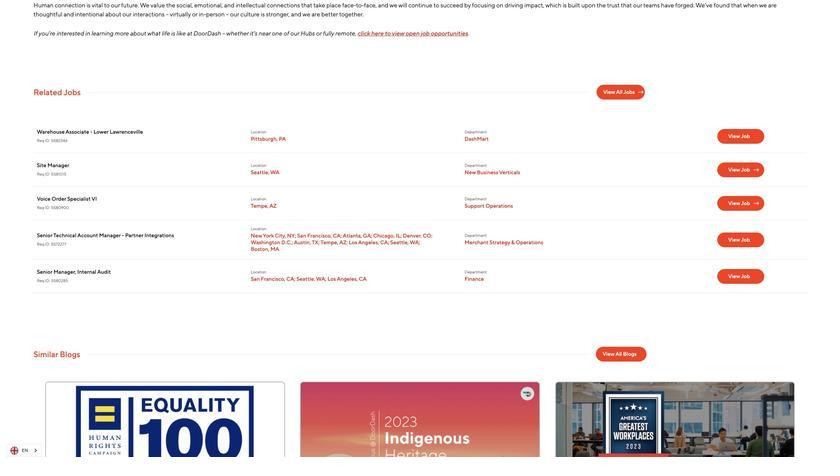 Task type: locate. For each thing, give the bounding box(es) containing it.
- left 'partner'
[[122, 233, 124, 239]]

san
[[297, 233, 306, 239], [251, 276, 260, 283]]

id: inside site manager req id: 5581015
[[45, 172, 50, 177]]

doordash
[[193, 30, 221, 37]]

department up the dashmart
[[465, 130, 487, 135]]

that left "take"
[[302, 2, 313, 9]]

department inside department support operations
[[465, 197, 487, 202]]

culture
[[241, 11, 260, 18]]

new left business
[[465, 170, 476, 176]]

manager up 5581015
[[48, 162, 69, 169]]

0 horizontal spatial wa;
[[316, 276, 327, 283]]

2 view job from the top
[[729, 167, 751, 173]]

department for new
[[465, 163, 487, 168]]

virtually
[[170, 11, 191, 18]]

voice
[[37, 196, 51, 202]]

2 job from the top
[[742, 167, 751, 173]]

0 horizontal spatial blogs
[[60, 350, 80, 360]]

account
[[77, 233, 98, 239]]

req down site
[[37, 172, 44, 177]]

1 vertical spatial los
[[328, 276, 336, 283]]

our left future.
[[111, 2, 120, 9]]

department inside department merchant strategy & operations
[[465, 234, 487, 238]]

francisco, up tx;
[[308, 233, 332, 239]]

2 department from the top
[[465, 163, 487, 168]]

2 location from the top
[[251, 163, 267, 168]]

click
[[358, 30, 370, 37]]

1 horizontal spatial or
[[316, 30, 322, 37]]

id: inside voice order specialist vi req id: 5580900
[[45, 206, 50, 210]]

we right when
[[760, 2, 768, 9]]

req left 5580285
[[37, 279, 44, 284]]

and down connections
[[291, 11, 302, 18]]

0 horizontal spatial manager
[[48, 162, 69, 169]]

about inside human connection is vital to our future. we value the social, emotional, and intellectual connections that take place face-to-face, and we will continue to succeed by focusing on driving impact, which is built upon the trust that our teams have forged. we've found that when we are thoughtful and intentional about our interactions – virtually or in-person – our culture is stronger, and we are better together.
[[105, 11, 121, 18]]

0 vertical spatial san
[[297, 233, 306, 239]]

interested
[[56, 30, 84, 37]]

req inside site manager req id: 5581015
[[37, 172, 44, 177]]

il;
[[396, 233, 402, 239]]

dashmart link
[[465, 136, 489, 143]]

3 id: from the top
[[45, 206, 50, 210]]

0 horizontal spatial los
[[328, 276, 336, 283]]

that left when
[[732, 2, 743, 9]]

3 job from the top
[[742, 200, 751, 207]]

req down warehouse on the top of the page
[[37, 139, 44, 143]]

washington
[[251, 240, 281, 246]]

doordash named one of america's greatest workplaces 2023 image
[[557, 383, 795, 458]]

4 id: from the top
[[45, 242, 50, 247]]

department inside department new business verticals
[[465, 163, 487, 168]]

4 job from the top
[[742, 237, 751, 243]]

list for related jobs
[[34, 120, 807, 294]]

new inside department new business verticals
[[465, 170, 476, 176]]

or left fully
[[316, 30, 322, 37]]

if
[[34, 30, 37, 37]]

english flag image
[[10, 447, 18, 455]]

tempe, az link
[[251, 203, 277, 210]]

3 req from the top
[[37, 206, 44, 210]]

1 vertical spatial all
[[616, 351, 623, 358]]

4 view job from the top
[[729, 237, 751, 243]]

0 horizontal spatial the
[[166, 2, 175, 9]]

1 location from the top
[[251, 130, 267, 135]]

1 horizontal spatial are
[[769, 2, 777, 9]]

angeles, down ga;
[[359, 240, 379, 246]]

1 department from the top
[[465, 130, 487, 135]]

that
[[302, 2, 313, 9], [621, 2, 632, 9], [732, 2, 743, 9]]

finance
[[465, 276, 484, 283]]

0 horizontal spatial we
[[303, 11, 311, 18]]

2 horizontal spatial that
[[732, 2, 743, 9]]

1 horizontal spatial -
[[122, 233, 124, 239]]

–
[[166, 11, 169, 18], [226, 11, 229, 18], [222, 30, 225, 37]]

0 horizontal spatial about
[[105, 11, 121, 18]]

manager inside site manager req id: 5581015
[[48, 162, 69, 169]]

2 vertical spatial seattle,
[[297, 276, 315, 283]]

1 the from the left
[[166, 2, 175, 9]]

angeles, left ca
[[337, 276, 358, 283]]

department up business
[[465, 163, 487, 168]]

0 vertical spatial francisco,
[[308, 233, 332, 239]]

0 vertical spatial los
[[349, 240, 358, 246]]

all for related jobs
[[617, 89, 623, 95]]

1 vertical spatial tempe,
[[321, 240, 339, 246]]

tempe, left az
[[251, 203, 269, 209]]

on
[[497, 2, 504, 9]]

intellectual
[[236, 2, 266, 9]]

req inside warehouse associate - lower lawrenceville req id: 5582346
[[37, 139, 44, 143]]

1 horizontal spatial san
[[297, 233, 306, 239]]

operations inside department support operations
[[486, 203, 513, 209]]

1 horizontal spatial the
[[597, 2, 606, 9]]

0 vertical spatial new
[[465, 170, 476, 176]]

0 vertical spatial tempe,
[[251, 203, 269, 209]]

1 horizontal spatial seattle,
[[297, 276, 315, 283]]

&
[[512, 240, 515, 246]]

4 department from the top
[[465, 234, 487, 238]]

operations right &
[[516, 240, 544, 246]]

0 vertical spatial angeles,
[[359, 240, 379, 246]]

san up austin, on the bottom of page
[[297, 233, 306, 239]]

department merchant strategy & operations
[[465, 234, 544, 246]]

1 horizontal spatial operations
[[516, 240, 544, 246]]

2 id: from the top
[[45, 172, 50, 177]]

2 horizontal spatial seattle,
[[391, 240, 409, 246]]

are
[[769, 2, 777, 9], [312, 11, 320, 18]]

business
[[477, 170, 499, 176]]

id: down site
[[45, 172, 50, 177]]

view for dashmart
[[729, 133, 741, 139]]

person
[[206, 11, 225, 18]]

– right person
[[226, 11, 229, 18]]

0 horizontal spatial new
[[251, 233, 262, 239]]

1 horizontal spatial francisco,
[[308, 233, 332, 239]]

0 horizontal spatial ca;
[[287, 276, 296, 283]]

0 vertical spatial seattle,
[[251, 170, 270, 176]]

location inside the location new york city, ny; san francisco, ca; atlanta, ga; chicago, il; denver, co; washington d.c.; austin, tx; tempe, az; los angeles, ca; seattle, wa; boston, ma
[[251, 227, 267, 232]]

id: left the "5572277" at bottom left
[[45, 242, 50, 247]]

tx;
[[312, 240, 320, 246]]

– left whether
[[222, 30, 225, 37]]

or left in-
[[192, 11, 198, 18]]

wa;
[[410, 240, 420, 246], [316, 276, 327, 283]]

department up merchant
[[465, 234, 487, 238]]

warehouse associate - lower lawrenceville req id: 5582346
[[37, 129, 143, 143]]

manager,
[[54, 269, 76, 276]]

id: down warehouse on the top of the page
[[45, 139, 50, 143]]

by
[[465, 2, 471, 9]]

1 horizontal spatial new
[[465, 170, 476, 176]]

view job link for business
[[718, 163, 765, 177]]

5580285
[[51, 279, 68, 284]]

senior up the "5572277" at bottom left
[[37, 233, 52, 239]]

0 horizontal spatial that
[[302, 2, 313, 9]]

0 horizontal spatial operations
[[486, 203, 513, 209]]

to left the view
[[385, 30, 391, 37]]

1 horizontal spatial that
[[621, 2, 632, 9]]

req left the "5572277" at bottom left
[[37, 242, 44, 247]]

location for new
[[251, 227, 267, 232]]

location inside location tempe, az
[[251, 197, 267, 202]]

audit
[[97, 269, 111, 276]]

what
[[147, 30, 160, 37]]

new inside the location new york city, ny; san francisco, ca; atlanta, ga; chicago, il; denver, co; washington d.c.; austin, tx; tempe, az; los angeles, ca; seattle, wa; boston, ma
[[251, 233, 262, 239]]

1 horizontal spatial to
[[385, 30, 391, 37]]

req
[[37, 139, 44, 143], [37, 172, 44, 177], [37, 206, 44, 210], [37, 242, 44, 247], [37, 279, 44, 284]]

support
[[465, 203, 485, 209]]

0 horizontal spatial –
[[166, 11, 169, 18]]

new for new business verticals
[[465, 170, 476, 176]]

manager right account
[[99, 233, 121, 239]]

los down atlanta,
[[349, 240, 358, 246]]

0 vertical spatial -
[[90, 129, 92, 135]]

0 horizontal spatial francisco,
[[261, 276, 286, 283]]

location inside location seattle, wa
[[251, 163, 267, 168]]

1 horizontal spatial los
[[349, 240, 358, 246]]

2 that from the left
[[621, 2, 632, 9]]

view job link
[[718, 129, 765, 144], [718, 163, 765, 177], [718, 196, 765, 211], [718, 233, 765, 248], [718, 269, 765, 284]]

francisco, down ma
[[261, 276, 286, 283]]

0 horizontal spatial seattle,
[[251, 170, 270, 176]]

we left will
[[390, 2, 398, 9]]

1 vertical spatial seattle,
[[391, 240, 409, 246]]

1 that from the left
[[302, 2, 313, 9]]

job for strategy
[[742, 237, 751, 243]]

los inside location san francisco, ca; seattle, wa; los angeles, ca
[[328, 276, 336, 283]]

5 req from the top
[[37, 279, 44, 284]]

1 vertical spatial or
[[316, 30, 322, 37]]

1 vertical spatial angeles,
[[337, 276, 358, 283]]

0 horizontal spatial tempe,
[[251, 203, 269, 209]]

1 vertical spatial san
[[251, 276, 260, 283]]

francisco,
[[308, 233, 332, 239], [261, 276, 286, 283]]

1 id: from the top
[[45, 139, 50, 143]]

support operations link
[[465, 203, 513, 210]]

1 vertical spatial senior
[[37, 269, 52, 276]]

id: left 5580285
[[45, 279, 50, 284]]

view
[[392, 30, 405, 37]]

location inside location san francisco, ca; seattle, wa; los angeles, ca
[[251, 270, 267, 275]]

1 list from the top
[[34, 120, 807, 294]]

all for similar blogs
[[616, 351, 623, 358]]

site
[[37, 162, 46, 169]]

tempe,
[[251, 203, 269, 209], [321, 240, 339, 246]]

1 vertical spatial about
[[130, 30, 146, 37]]

2 req from the top
[[37, 172, 44, 177]]

department up support
[[465, 197, 487, 202]]

5 department from the top
[[465, 270, 487, 275]]

connection
[[55, 2, 85, 9]]

angeles, inside location san francisco, ca; seattle, wa; los angeles, ca
[[337, 276, 358, 283]]

0 vertical spatial manager
[[48, 162, 69, 169]]

thoughtful
[[34, 11, 62, 18]]

ca;
[[333, 233, 342, 239], [381, 240, 390, 246], [287, 276, 296, 283]]

tempe, right tx;
[[321, 240, 339, 246]]

location inside location pittsburgh, pa
[[251, 130, 267, 135]]

whether
[[226, 30, 249, 37]]

about left what
[[130, 30, 146, 37]]

5 location from the top
[[251, 270, 267, 275]]

partner
[[125, 233, 143, 239]]

3 view job from the top
[[729, 200, 751, 207]]

view
[[604, 89, 616, 95], [729, 133, 741, 139], [729, 167, 741, 173], [729, 200, 741, 207], [729, 237, 741, 243], [729, 273, 741, 280], [603, 351, 615, 358]]

department for merchant
[[465, 234, 487, 238]]

future.
[[121, 2, 139, 9]]

4 view job link from the top
[[718, 233, 765, 248]]

id: inside senior technical account manager - partner integrations req id: 5572277
[[45, 242, 50, 247]]

– left virtually
[[166, 11, 169, 18]]

similar
[[34, 350, 58, 360]]

los left ca
[[328, 276, 336, 283]]

and right the face,
[[378, 2, 389, 9]]

list
[[34, 120, 807, 294], [34, 382, 807, 458]]

location up pittsburgh,
[[251, 130, 267, 135]]

click here to view open job opportunities link
[[358, 30, 468, 37]]

senior inside the senior manager, internal audit req id: 5580285
[[37, 269, 52, 276]]

driving
[[505, 2, 524, 9]]

2 horizontal spatial to
[[434, 2, 440, 9]]

0 horizontal spatial -
[[90, 129, 92, 135]]

5 job from the top
[[742, 273, 751, 280]]

- left lower at the top of page
[[90, 129, 92, 135]]

0 horizontal spatial are
[[312, 11, 320, 18]]

new business verticals link
[[465, 170, 521, 176]]

department for dashmart
[[465, 130, 487, 135]]

1 req from the top
[[37, 139, 44, 143]]

1 vertical spatial francisco,
[[261, 276, 286, 283]]

0 horizontal spatial jobs
[[64, 88, 81, 97]]

4 location from the top
[[251, 227, 267, 232]]

the left trust
[[597, 2, 606, 9]]

1 vertical spatial are
[[312, 11, 320, 18]]

- inside warehouse associate - lower lawrenceville req id: 5582346
[[90, 129, 92, 135]]

0 vertical spatial list
[[34, 120, 807, 294]]

az
[[270, 203, 277, 209]]

location up seattle, wa link
[[251, 163, 267, 168]]

1 horizontal spatial –
[[222, 30, 225, 37]]

city,
[[275, 233, 286, 239]]

wa
[[271, 170, 280, 176]]

the right value
[[166, 2, 175, 9]]

0 vertical spatial wa;
[[410, 240, 420, 246]]

0 vertical spatial or
[[192, 11, 198, 18]]

5 id: from the top
[[45, 279, 50, 284]]

0 vertical spatial all
[[617, 89, 623, 95]]

san inside location san francisco, ca; seattle, wa; los angeles, ca
[[251, 276, 260, 283]]

continue
[[409, 2, 433, 9]]

1 senior from the top
[[37, 233, 52, 239]]

to right vital
[[104, 2, 110, 9]]

tempe, inside the location new york city, ny; san francisco, ca; atlanta, ga; chicago, il; denver, co; washington d.c.; austin, tx; tempe, az; los angeles, ca; seattle, wa; boston, ma
[[321, 240, 339, 246]]

you're
[[38, 30, 55, 37]]

new up washington
[[251, 233, 262, 239]]

req inside senior technical account manager - partner integrations req id: 5572277
[[37, 242, 44, 247]]

location up york
[[251, 227, 267, 232]]

lawrenceville
[[110, 129, 143, 135]]

2 view job link from the top
[[718, 163, 765, 177]]

2 senior from the top
[[37, 269, 52, 276]]

2 vertical spatial ca;
[[287, 276, 296, 283]]

is left the "built"
[[563, 2, 567, 9]]

0 horizontal spatial to
[[104, 2, 110, 9]]

location down boston,
[[251, 270, 267, 275]]

0 horizontal spatial or
[[192, 11, 198, 18]]

1 horizontal spatial we
[[390, 2, 398, 9]]

1 horizontal spatial angeles,
[[359, 240, 379, 246]]

specialist
[[67, 196, 91, 202]]

job
[[421, 30, 430, 37]]

location up "tempe, az" link
[[251, 197, 267, 202]]

dashmart
[[465, 136, 489, 142]]

related
[[34, 88, 62, 97]]

.
[[468, 30, 469, 37]]

0 vertical spatial operations
[[486, 203, 513, 209]]

1 vertical spatial -
[[122, 233, 124, 239]]

to-
[[356, 2, 364, 9]]

0 vertical spatial about
[[105, 11, 121, 18]]

0 horizontal spatial san
[[251, 276, 260, 283]]

Language field
[[7, 445, 42, 458]]

1 vertical spatial manager
[[99, 233, 121, 239]]

view job for operations
[[729, 200, 751, 207]]

view all jobs link
[[597, 85, 646, 100]]

4 req from the top
[[37, 242, 44, 247]]

seattle, inside location seattle, wa
[[251, 170, 270, 176]]

req down voice at the top left of the page
[[37, 206, 44, 210]]

are right when
[[769, 2, 777, 9]]

better
[[322, 11, 338, 18]]

or inside human connection is vital to our future. we value the social, emotional, and intellectual connections that take place face-to-face, and we will continue to succeed by focusing on driving impact, which is built upon the trust that our teams have forged. we've found that when we are thoughtful and intentional about our interactions – virtually or in-person – our culture is stronger, and we are better together.
[[192, 11, 198, 18]]

about down future.
[[105, 11, 121, 18]]

1 vertical spatial list
[[34, 382, 807, 458]]

list for similar blogs
[[34, 382, 807, 458]]

san down boston,
[[251, 276, 260, 283]]

id: down voice at the top left of the page
[[45, 206, 50, 210]]

blogs
[[60, 350, 80, 360], [624, 351, 637, 358]]

senior up 5580285
[[37, 269, 52, 276]]

2 horizontal spatial –
[[226, 11, 229, 18]]

face,
[[364, 2, 377, 9]]

more
[[115, 30, 129, 37]]

to left succeed
[[434, 2, 440, 9]]

3 view job link from the top
[[718, 196, 765, 211]]

5572277
[[51, 242, 66, 247]]

list containing warehouse associate - lower lawrenceville
[[34, 120, 807, 294]]

view job
[[729, 133, 751, 139], [729, 167, 751, 173], [729, 200, 751, 207], [729, 237, 751, 243], [729, 273, 751, 280]]

department dashmart
[[465, 130, 489, 142]]

1 horizontal spatial manager
[[99, 233, 121, 239]]

department inside department dashmart
[[465, 130, 487, 135]]

0 vertical spatial senior
[[37, 233, 52, 239]]

id: inside the senior manager, internal audit req id: 5580285
[[45, 279, 50, 284]]

1 vertical spatial operations
[[516, 240, 544, 246]]

1 vertical spatial ca;
[[381, 240, 390, 246]]

3 location from the top
[[251, 197, 267, 202]]

department up finance
[[465, 270, 487, 275]]

senior inside senior technical account manager - partner integrations req id: 5572277
[[37, 233, 52, 239]]

location for san
[[251, 270, 267, 275]]

0 horizontal spatial angeles,
[[337, 276, 358, 283]]

0 vertical spatial ca;
[[333, 233, 342, 239]]

1 horizontal spatial tempe,
[[321, 240, 339, 246]]

operations right support
[[486, 203, 513, 209]]

ga;
[[363, 233, 373, 239]]

seattle, inside the location new york city, ny; san francisco, ca; atlanta, ga; chicago, il; denver, co; washington d.c.; austin, tx; tempe, az; los angeles, ca; seattle, wa; boston, ma
[[391, 240, 409, 246]]

1 vertical spatial new
[[251, 233, 262, 239]]

1 horizontal spatial wa;
[[410, 240, 420, 246]]

1 vertical spatial wa;
[[316, 276, 327, 283]]

department
[[465, 130, 487, 135], [465, 163, 487, 168], [465, 197, 487, 202], [465, 234, 487, 238], [465, 270, 487, 275]]

view for new business verticals
[[729, 167, 741, 173]]

we up hubs
[[303, 11, 311, 18]]

warehouse
[[37, 129, 65, 135]]

are down "take"
[[312, 11, 320, 18]]

3 department from the top
[[465, 197, 487, 202]]

angeles,
[[359, 240, 379, 246], [337, 276, 358, 283]]

2 list from the top
[[34, 382, 807, 458]]

our left culture
[[230, 11, 239, 18]]

view all blogs
[[603, 351, 637, 358]]

that right trust
[[621, 2, 632, 9]]



Task type: vqa. For each thing, say whether or not it's contained in the screenshot.
SENIOR within the senior manager, internal audit req id: 5580285
yes



Task type: describe. For each thing, give the bounding box(es) containing it.
2 horizontal spatial we
[[760, 2, 768, 9]]

los inside the location new york city, ny; san francisco, ca; atlanta, ga; chicago, il; denver, co; washington d.c.; austin, tx; tempe, az; los angeles, ca; seattle, wa; boston, ma
[[349, 240, 358, 246]]

will
[[399, 2, 408, 9]]

location new york city, ny; san francisco, ca; atlanta, ga; chicago, il; denver, co; washington d.c.; austin, tx; tempe, az; los angeles, ca; seattle, wa; boston, ma
[[251, 227, 433, 253]]

5581015
[[51, 172, 66, 177]]

ca
[[359, 276, 367, 283]]

fully
[[323, 30, 334, 37]]

view job link for strategy
[[718, 233, 765, 248]]

is left vital
[[87, 2, 91, 9]]

francisco, inside the location new york city, ny; san francisco, ca; atlanta, ga; chicago, il; denver, co; washington d.c.; austin, tx; tempe, az; los angeles, ca; seattle, wa; boston, ma
[[308, 233, 332, 239]]

view for support operations
[[729, 200, 741, 207]]

is right culture
[[261, 11, 265, 18]]

department finance
[[465, 270, 487, 283]]

2 the from the left
[[597, 2, 606, 9]]

co;
[[423, 233, 433, 239]]

0 vertical spatial are
[[769, 2, 777, 9]]

5 view job from the top
[[729, 273, 751, 280]]

senior for senior technical account manager - partner integrations
[[37, 233, 52, 239]]

upon
[[582, 2, 596, 9]]

york
[[263, 233, 274, 239]]

similar blogs
[[34, 350, 80, 360]]

doordash earns equality 100 in the human rights campaign's corporate equality index image
[[46, 383, 284, 458]]

technical
[[53, 233, 76, 239]]

order
[[52, 196, 66, 202]]

if you're interested in learning more about what life is like at doordash – whether it's near one of our hubs or fully remote, click here to view open job opportunities .
[[34, 30, 469, 37]]

finance link
[[465, 276, 484, 283]]

seattle, wa link
[[251, 170, 280, 176]]

angeles, inside the location new york city, ny; san francisco, ca; atlanta, ga; chicago, il; denver, co; washington d.c.; austin, tx; tempe, az; los angeles, ca; seattle, wa; boston, ma
[[359, 240, 379, 246]]

our left "teams"
[[634, 2, 643, 9]]

1 horizontal spatial blogs
[[624, 351, 637, 358]]

1 view job from the top
[[729, 133, 751, 139]]

learning
[[91, 30, 113, 37]]

senior for senior manager, internal audit
[[37, 269, 52, 276]]

wa; inside the location new york city, ny; san francisco, ca; atlanta, ga; chicago, il; denver, co; washington d.c.; austin, tx; tempe, az; los angeles, ca; seattle, wa; boston, ma
[[410, 240, 420, 246]]

id: inside warehouse associate - lower lawrenceville req id: 5582346
[[45, 139, 50, 143]]

5 view job link from the top
[[718, 269, 765, 284]]

interactions
[[133, 11, 165, 18]]

chicago,
[[374, 233, 395, 239]]

focusing
[[472, 2, 496, 9]]

seattle, inside location san francisco, ca; seattle, wa; los angeles, ca
[[297, 276, 315, 283]]

we've
[[696, 2, 713, 9]]

in
[[85, 30, 90, 37]]

location for tempe,
[[251, 197, 267, 202]]

and down 'connection'
[[64, 11, 74, 18]]

human
[[34, 2, 54, 9]]

atlanta,
[[343, 233, 362, 239]]

3 that from the left
[[732, 2, 743, 9]]

view job for business
[[729, 167, 751, 173]]

which
[[546, 2, 562, 9]]

is right life in the top left of the page
[[171, 30, 175, 37]]

in-
[[199, 11, 206, 18]]

have
[[662, 2, 675, 9]]

tempe, inside location tempe, az
[[251, 203, 269, 209]]

san inside the location new york city, ny; san francisco, ca; atlanta, ga; chicago, il; denver, co; washington d.c.; austin, tx; tempe, az; los angeles, ca; seattle, wa; boston, ma
[[297, 233, 306, 239]]

lower
[[94, 129, 109, 135]]

intentional
[[75, 11, 104, 18]]

senior technical account manager - partner integrations req id: 5572277
[[37, 233, 174, 247]]

how doordash is celebrating native american heritage month 2023 image
[[301, 383, 540, 458]]

voice order specialist vi req id: 5580900
[[37, 196, 97, 210]]

ca; inside location san francisco, ca; seattle, wa; los angeles, ca
[[287, 276, 296, 283]]

view for merchant strategy & operations
[[729, 237, 741, 243]]

view for finance
[[729, 273, 741, 280]]

location for pittsburgh,
[[251, 130, 267, 135]]

of
[[284, 30, 289, 37]]

value
[[151, 2, 165, 9]]

face-
[[343, 2, 356, 9]]

job for operations
[[742, 200, 751, 207]]

teams
[[644, 2, 660, 9]]

take
[[314, 2, 325, 9]]

ny;
[[287, 233, 296, 239]]

view all blogs link
[[597, 347, 647, 362]]

one
[[272, 30, 282, 37]]

1 horizontal spatial about
[[130, 30, 146, 37]]

manager inside senior technical account manager - partner integrations req id: 5572277
[[99, 233, 121, 239]]

verticals
[[500, 170, 521, 176]]

1 horizontal spatial ca;
[[333, 233, 342, 239]]

1 view job link from the top
[[718, 129, 765, 144]]

together.
[[339, 11, 364, 18]]

view job for strategy
[[729, 237, 751, 243]]

our down future.
[[123, 11, 132, 18]]

open
[[406, 30, 420, 37]]

new for new york city, ny; san francisco, ca; atlanta, ga; chicago, il; denver, co; washington d.c.; austin, tx; tempe, az; los angeles, ca; seattle, wa; boston, ma
[[251, 233, 262, 239]]

found
[[714, 2, 731, 9]]

human connection is vital to our future. we value the social, emotional, and intellectual connections that take place face-to-face, and we will continue to succeed by focusing on driving impact, which is built upon the trust that our teams have forged. we've found that when we are thoughtful and intentional about our interactions – virtually or in-person – our culture is stronger, and we are better together.
[[34, 2, 777, 18]]

2 horizontal spatial ca;
[[381, 240, 390, 246]]

trust
[[608, 2, 620, 9]]

integrations
[[145, 233, 174, 239]]

ma
[[271, 246, 279, 253]]

location for seattle,
[[251, 163, 267, 168]]

when
[[744, 2, 759, 9]]

operations inside department merchant strategy & operations
[[516, 240, 544, 246]]

pittsburgh,
[[251, 136, 278, 142]]

vital
[[92, 2, 103, 9]]

1 job from the top
[[742, 133, 751, 139]]

location seattle, wa
[[251, 163, 280, 176]]

5580900
[[51, 206, 69, 210]]

new york city, ny; san francisco, ca; atlanta, ga; chicago, il; denver, co; washington d.c.; austin, tx; tempe, az; los angeles, ca; seattle, wa; boston, ma link
[[251, 233, 438, 253]]

forged.
[[676, 2, 695, 9]]

stronger,
[[266, 11, 290, 18]]

- inside senior technical account manager - partner integrations req id: 5572277
[[122, 233, 124, 239]]

and up person
[[224, 2, 235, 9]]

opportunities
[[431, 30, 468, 37]]

view job link for operations
[[718, 196, 765, 211]]

boston,
[[251, 246, 270, 253]]

site manager req id: 5581015
[[37, 162, 69, 177]]

denver,
[[403, 233, 422, 239]]

en
[[22, 449, 28, 454]]

1 horizontal spatial jobs
[[624, 89, 635, 95]]

san francisco, ca; seattle, wa; los angeles, ca link
[[251, 276, 367, 283]]

merchant
[[465, 240, 489, 246]]

view all jobs
[[604, 89, 635, 95]]

department for finance
[[465, 270, 487, 275]]

francisco, inside location san francisco, ca; seattle, wa; los angeles, ca
[[261, 276, 286, 283]]

senior manager, internal audit req id: 5580285
[[37, 269, 111, 284]]

related jobs
[[34, 88, 81, 97]]

req inside voice order specialist vi req id: 5580900
[[37, 206, 44, 210]]

department for support
[[465, 197, 487, 202]]

our right of
[[290, 30, 299, 37]]

req inside the senior manager, internal audit req id: 5580285
[[37, 279, 44, 284]]

job for business
[[742, 167, 751, 173]]

location pittsburgh, pa
[[251, 130, 286, 142]]

connections
[[267, 2, 300, 9]]

succeed
[[441, 2, 463, 9]]

impact,
[[525, 2, 545, 9]]

at
[[187, 30, 192, 37]]

wa; inside location san francisco, ca; seattle, wa; los angeles, ca
[[316, 276, 327, 283]]



